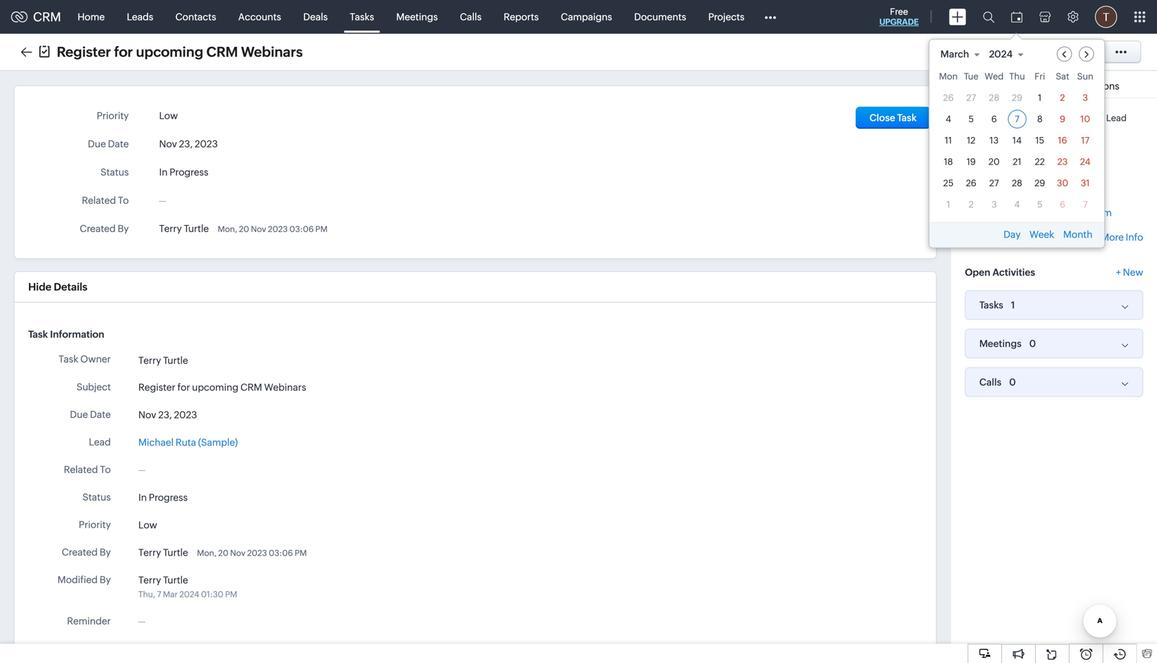 Task type: locate. For each thing, give the bounding box(es) containing it.
activities
[[993, 267, 1035, 278]]

low
[[159, 110, 178, 121], [138, 520, 157, 531]]

0 horizontal spatial 7
[[157, 590, 161, 599]]

5555 down "buckley miller & wright"
[[1022, 174, 1044, 185]]

register for upcoming crm webinars up michael ruta (sample)
[[138, 382, 306, 393]]

0 vertical spatial 1
[[1038, 93, 1042, 103]]

michael ruta (sample)
[[138, 437, 238, 448]]

info left wednesday column header
[[965, 81, 982, 92]]

row containing mon
[[939, 71, 1095, 86]]

31
[[1081, 178, 1090, 188]]

1 5555 from the top
[[1022, 174, 1044, 185]]

1 horizontal spatial michael
[[1005, 112, 1040, 123]]

2024
[[989, 49, 1013, 60], [179, 590, 199, 599]]

6 down 30
[[1060, 199, 1065, 210]]

close task link
[[856, 107, 931, 129]]

4 row from the top
[[939, 131, 1095, 150]]

7 left mar
[[157, 590, 161, 599]]

29
[[1012, 93, 1022, 103], [1035, 178, 1045, 188]]

owner
[[80, 354, 111, 365]]

0 vertical spatial 23,
[[179, 138, 193, 149]]

1 down activities
[[1011, 300, 1015, 311]]

0 vertical spatial 5
[[969, 114, 974, 124]]

0 vertical spatial 555-555-5555
[[981, 174, 1044, 185]]

date
[[108, 138, 129, 149], [90, 409, 111, 420]]

row
[[939, 71, 1095, 86], [939, 89, 1095, 107], [939, 110, 1095, 128], [939, 131, 1095, 150], [939, 153, 1095, 171], [939, 174, 1095, 193], [939, 195, 1095, 214]]

6
[[991, 114, 997, 124], [1060, 199, 1065, 210]]

due
[[88, 138, 106, 149], [70, 409, 88, 420]]

1 vertical spatial 0
[[1029, 338, 1036, 349]]

sat
[[1056, 71, 1069, 82]]

4 up 11
[[946, 114, 951, 124]]

0 vertical spatial mon,
[[218, 225, 237, 234]]

related to
[[82, 195, 129, 206], [64, 464, 111, 475]]

terry
[[159, 223, 182, 234], [138, 355, 161, 366], [138, 547, 161, 558], [138, 575, 161, 586]]

ruta for michael ruta (sample) lead
[[1042, 112, 1063, 123]]

task down task information
[[59, 354, 78, 365]]

1 horizontal spatial 2024
[[989, 49, 1013, 60]]

21
[[1013, 157, 1021, 167]]

0 horizontal spatial 29
[[1012, 93, 1022, 103]]

26 down 19 at top right
[[966, 178, 977, 188]]

1 horizontal spatial 29
[[1035, 178, 1045, 188]]

gruta@noemail.com
[[1020, 207, 1112, 218]]

mon,
[[218, 225, 237, 234], [197, 548, 216, 558]]

task right close
[[897, 112, 917, 123]]

0 horizontal spatial info
[[965, 81, 982, 92]]

2 horizontal spatial task
[[897, 112, 917, 123]]

campaigns link
[[550, 0, 623, 33]]

info link
[[958, 71, 989, 98]]

1 vertical spatial register
[[138, 382, 175, 393]]

7
[[1015, 114, 1020, 124], [1083, 199, 1088, 210], [157, 590, 161, 599]]

0 vertical spatial lead
[[1106, 113, 1127, 123]]

conversations
[[1055, 81, 1120, 92]]

1 horizontal spatial 27
[[989, 178, 999, 188]]

home link
[[67, 0, 116, 33]]

1 vertical spatial (sample)
[[198, 437, 238, 448]]

March field
[[940, 46, 986, 62]]

29 down timeline
[[1012, 93, 1022, 103]]

followers
[[973, 235, 1013, 246]]

repeat
[[79, 643, 111, 654]]

0 vertical spatial 2024
[[989, 49, 1013, 60]]

row containing 11
[[939, 131, 1095, 150]]

7 up 14
[[1015, 114, 1020, 124]]

555-
[[981, 174, 1002, 185], [1002, 174, 1022, 185], [981, 191, 1002, 202], [1002, 191, 1022, 202]]

0 horizontal spatial lead
[[89, 437, 111, 448]]

grid
[[929, 69, 1104, 222]]

1 vertical spatial 3
[[992, 199, 997, 210]]

7 down 31
[[1083, 199, 1088, 210]]

conversations link
[[1048, 71, 1126, 98]]

due date
[[88, 138, 129, 149], [70, 409, 111, 420]]

nov 23, 2023
[[159, 138, 218, 149], [138, 409, 197, 420]]

1 vertical spatial ruta
[[176, 437, 196, 448]]

buckley miller & wright
[[981, 158, 1085, 169]]

by
[[118, 223, 129, 234], [100, 547, 111, 558], [100, 574, 111, 585]]

2 horizontal spatial 0
[[1029, 338, 1036, 349]]

3 row from the top
[[939, 110, 1095, 128]]

6 up 13 on the top
[[991, 114, 997, 124]]

4 up 'day'
[[1014, 199, 1020, 210]]

27 down buckley
[[989, 178, 999, 188]]

7 row from the top
[[939, 195, 1095, 214]]

0
[[965, 235, 971, 246], [1029, 338, 1036, 349], [1009, 377, 1016, 388]]

1 horizontal spatial task
[[59, 354, 78, 365]]

1 horizontal spatial 4
[[1014, 199, 1020, 210]]

1 horizontal spatial 28
[[1012, 178, 1022, 188]]

2024 right mar
[[179, 590, 199, 599]]

lead
[[1106, 113, 1127, 123], [89, 437, 111, 448]]

register down home
[[57, 44, 111, 60]]

more
[[1101, 232, 1124, 243]]

1
[[1038, 93, 1042, 103], [947, 199, 950, 210], [1011, 300, 1015, 311]]

1 down 25
[[947, 199, 950, 210]]

2024 up the wed
[[989, 49, 1013, 60]]

0 horizontal spatial 6
[[991, 114, 997, 124]]

subject
[[77, 381, 111, 392]]

2024 field
[[988, 46, 1030, 62]]

0 vertical spatial 0
[[965, 235, 971, 246]]

1 horizontal spatial 23,
[[179, 138, 193, 149]]

1 horizontal spatial tasks
[[979, 300, 1003, 311]]

open
[[965, 267, 990, 278]]

555-555-5555 up michael-
[[981, 191, 1044, 202]]

sunday column header
[[1076, 71, 1095, 86]]

info right more
[[1126, 232, 1143, 243]]

1 horizontal spatial 7
[[1015, 114, 1020, 124]]

mon, 20 nov 2023 03:06 pm
[[218, 225, 328, 234], [197, 548, 307, 558]]

lead inside michael ruta (sample) lead
[[1106, 113, 1127, 123]]

1 vertical spatial 29
[[1035, 178, 1045, 188]]

0 horizontal spatial 27
[[966, 93, 976, 103]]

Other Modules field
[[756, 6, 785, 28]]

register right subject
[[138, 382, 175, 393]]

2 5555 from the top
[[1022, 191, 1044, 202]]

wednesday column header
[[985, 71, 1004, 86]]

18
[[944, 157, 953, 167]]

for down leads
[[114, 44, 133, 60]]

5 up 'week'
[[1037, 199, 1043, 210]]

1 vertical spatial 555-555-5555
[[981, 191, 1044, 202]]

meetings
[[396, 11, 438, 22], [979, 338, 1022, 349]]

03:06
[[289, 225, 314, 234], [269, 548, 293, 558]]

1 horizontal spatial info
[[1126, 232, 1143, 243]]

1 vertical spatial tasks
[[979, 300, 1003, 311]]

3 up followers
[[992, 199, 997, 210]]

(sample) for michael ruta (sample) lead
[[1065, 112, 1104, 123]]

upcoming up michael ruta (sample)
[[192, 382, 238, 393]]

tuesday column header
[[962, 71, 981, 86]]

ruta
[[1042, 112, 1063, 123], [176, 437, 196, 448]]

created by up modified by
[[62, 547, 111, 558]]

1 down friday column header on the top right of page
[[1038, 93, 1042, 103]]

register for upcoming crm webinars
[[57, 44, 303, 60], [138, 382, 306, 393]]

0 horizontal spatial (sample)
[[198, 437, 238, 448]]

1 row from the top
[[939, 71, 1095, 86]]

20
[[989, 157, 1000, 167], [239, 225, 249, 234], [218, 548, 228, 558]]

5555
[[1022, 174, 1044, 185], [1022, 191, 1044, 202]]

+ new
[[1116, 267, 1143, 278]]

555-555-5555 down 21
[[981, 174, 1044, 185]]

1 vertical spatial 1
[[947, 199, 950, 210]]

None button
[[1005, 130, 1076, 148]]

for up michael ruta (sample)
[[177, 382, 190, 393]]

5555 up michael-gruta@noemail.com link
[[1022, 191, 1044, 202]]

26 down monday column header
[[943, 93, 954, 103]]

terry inside terry turtle thu, 7 mar 2024 01:30 pm
[[138, 575, 161, 586]]

2 horizontal spatial 1
[[1038, 93, 1042, 103]]

search element
[[975, 0, 1003, 34]]

0 vertical spatial 7
[[1015, 114, 1020, 124]]

register for upcoming crm webinars down contacts link
[[57, 44, 303, 60]]

28 down 21
[[1012, 178, 1022, 188]]

0 vertical spatial created
[[80, 223, 116, 234]]

0 horizontal spatial meetings
[[396, 11, 438, 22]]

1 horizontal spatial 1
[[1011, 300, 1015, 311]]

tasks down open activities
[[979, 300, 1003, 311]]

hide details
[[28, 281, 87, 293]]

0 vertical spatial in
[[159, 167, 168, 178]]

1 horizontal spatial meetings
[[979, 338, 1022, 349]]

7 inside terry turtle thu, 7 mar 2024 01:30 pm
[[157, 590, 161, 599]]

5 up 12
[[969, 114, 974, 124]]

0 vertical spatial calls
[[460, 11, 482, 22]]

ruta for michael ruta (sample)
[[176, 437, 196, 448]]

0 vertical spatial 4
[[946, 114, 951, 124]]

0 vertical spatial michael
[[1005, 112, 1040, 123]]

task left information
[[28, 329, 48, 340]]

2 horizontal spatial crm
[[240, 382, 262, 393]]

2 down saturday column header
[[1060, 93, 1065, 103]]

task for task information
[[28, 329, 48, 340]]

lead down subject
[[89, 437, 111, 448]]

1 vertical spatial michael
[[138, 437, 174, 448]]

calendar image
[[1011, 11, 1023, 22]]

1 vertical spatial 26
[[966, 178, 977, 188]]

row containing 26
[[939, 89, 1095, 107]]

2 vertical spatial 0
[[1009, 377, 1016, 388]]

wright
[[1055, 158, 1085, 169]]

0 vertical spatial (sample)
[[1065, 112, 1104, 123]]

tasks right the deals link
[[350, 11, 374, 22]]

0 horizontal spatial mon,
[[197, 548, 216, 558]]

27
[[966, 93, 976, 103], [989, 178, 999, 188]]

19
[[967, 157, 976, 167]]

1 vertical spatial info
[[1126, 232, 1143, 243]]

0 horizontal spatial ruta
[[176, 437, 196, 448]]

0 vertical spatial info
[[965, 81, 982, 92]]

lead right 10
[[1106, 113, 1127, 123]]

1 vertical spatial due
[[70, 409, 88, 420]]

28 down wednesday column header
[[989, 93, 999, 103]]

1 horizontal spatial calls
[[979, 377, 1002, 388]]

6 row from the top
[[939, 174, 1095, 193]]

created up 'details'
[[80, 223, 116, 234]]

2023
[[195, 138, 218, 149], [268, 225, 288, 234], [174, 409, 197, 420], [247, 548, 267, 558]]

27 down tuesday column header
[[966, 93, 976, 103]]

task for task owner
[[59, 354, 78, 365]]

more info link
[[1101, 232, 1143, 243]]

10
[[1080, 114, 1090, 124]]

campaigns
[[561, 11, 612, 22]]

3 down the conversations
[[1083, 93, 1088, 103]]

related
[[82, 195, 116, 206], [64, 464, 98, 475]]

search image
[[983, 11, 995, 23]]

hide
[[28, 281, 51, 293]]

1 horizontal spatial pm
[[295, 548, 307, 558]]

29 down "buckley miller & wright"
[[1035, 178, 1045, 188]]

(sample)
[[1065, 112, 1104, 123], [198, 437, 238, 448]]

turtle inside terry turtle thu, 7 mar 2024 01:30 pm
[[163, 575, 188, 586]]

calls
[[460, 11, 482, 22], [979, 377, 1002, 388]]

1 vertical spatial 7
[[1083, 199, 1088, 210]]

0 horizontal spatial low
[[138, 520, 157, 531]]

friday column header
[[1031, 71, 1049, 86]]

1 vertical spatial for
[[177, 382, 190, 393]]

created by up 'details'
[[80, 223, 129, 234]]

5 row from the top
[[939, 153, 1095, 171]]

michael for michael ruta (sample) lead
[[1005, 112, 1040, 123]]

1 horizontal spatial register
[[138, 382, 175, 393]]

0 vertical spatial crm
[[33, 10, 61, 24]]

upcoming down contacts link
[[136, 44, 203, 60]]

task
[[897, 112, 917, 123], [28, 329, 48, 340], [59, 354, 78, 365]]

0 vertical spatial 26
[[943, 93, 954, 103]]

created up modified
[[62, 547, 98, 558]]

2 row from the top
[[939, 89, 1095, 107]]

to
[[118, 195, 129, 206], [100, 464, 111, 475]]

2 left michael-
[[969, 199, 974, 210]]

in
[[159, 167, 168, 178], [138, 492, 147, 503]]

for
[[114, 44, 133, 60], [177, 382, 190, 393]]

1 vertical spatial lead
[[89, 437, 111, 448]]

michael-
[[981, 207, 1020, 218]]

0 vertical spatial michael ruta (sample) link
[[1005, 112, 1104, 123]]



Task type: vqa. For each thing, say whether or not it's contained in the screenshot.


Task type: describe. For each thing, give the bounding box(es) containing it.
1 horizontal spatial 5
[[1037, 199, 1043, 210]]

1 horizontal spatial to
[[118, 195, 129, 206]]

task information
[[28, 329, 104, 340]]

0 vertical spatial meetings
[[396, 11, 438, 22]]

1 vertical spatial 23,
[[158, 409, 172, 420]]

new
[[1123, 267, 1143, 278]]

1 vertical spatial created by
[[62, 547, 111, 558]]

0 horizontal spatial 1
[[947, 199, 950, 210]]

calls inside calls link
[[460, 11, 482, 22]]

accounts
[[238, 11, 281, 22]]

23
[[1057, 157, 1068, 167]]

0 horizontal spatial 3
[[992, 199, 997, 210]]

2024 inside field
[[989, 49, 1013, 60]]

tasks link
[[339, 0, 385, 33]]

1 vertical spatial 2
[[969, 199, 974, 210]]

0 horizontal spatial michael ruta (sample) link
[[138, 435, 238, 450]]

1 horizontal spatial mon,
[[218, 225, 237, 234]]

1 horizontal spatial michael ruta (sample) link
[[1005, 112, 1104, 123]]

0 followers
[[965, 235, 1013, 246]]

2 vertical spatial by
[[100, 574, 111, 585]]

close task
[[870, 112, 917, 123]]

1 vertical spatial 28
[[1012, 178, 1022, 188]]

thu,
[[138, 590, 155, 599]]

14
[[1013, 135, 1022, 146]]

20 inside row
[[989, 157, 1000, 167]]

month
[[1063, 229, 1093, 240]]

1 vertical spatial status
[[83, 492, 111, 503]]

11
[[945, 135, 952, 146]]

1 vertical spatial 6
[[1060, 199, 1065, 210]]

mon
[[939, 71, 958, 82]]

1 horizontal spatial for
[[177, 382, 190, 393]]

1 vertical spatial date
[[90, 409, 111, 420]]

week
[[1029, 229, 1054, 240]]

2 horizontal spatial 7
[[1083, 199, 1088, 210]]

1 horizontal spatial low
[[159, 110, 178, 121]]

row containing 25
[[939, 174, 1095, 193]]

25
[[943, 178, 954, 188]]

0 vertical spatial 03:06
[[289, 225, 314, 234]]

modified by
[[57, 574, 111, 585]]

buckley
[[981, 158, 1017, 169]]

tue
[[964, 71, 978, 82]]

0 vertical spatial nov 23, 2023
[[159, 138, 218, 149]]

0 vertical spatial upcoming
[[136, 44, 203, 60]]

0 horizontal spatial 0
[[965, 235, 971, 246]]

terry turtle thu, 7 mar 2024 01:30 pm
[[138, 575, 237, 599]]

1 vertical spatial pm
[[295, 548, 307, 558]]

1 vertical spatial to
[[100, 464, 111, 475]]

1 vertical spatial webinars
[[264, 382, 306, 393]]

profile element
[[1087, 0, 1125, 33]]

12
[[967, 135, 976, 146]]

1 vertical spatial in
[[138, 492, 147, 503]]

0 vertical spatial related to
[[82, 195, 129, 206]]

documents link
[[623, 0, 697, 33]]

9
[[1060, 114, 1065, 124]]

13
[[990, 135, 999, 146]]

1 vertical spatial related
[[64, 464, 98, 475]]

row containing 18
[[939, 153, 1095, 171]]

task owner
[[59, 354, 111, 365]]

create menu element
[[941, 0, 975, 33]]

contacts
[[175, 11, 216, 22]]

0 vertical spatial tasks
[[350, 11, 374, 22]]

0 vertical spatial related
[[82, 195, 116, 206]]

0 for calls
[[1009, 377, 1016, 388]]

leads link
[[116, 0, 164, 33]]

0 vertical spatial due
[[88, 138, 106, 149]]

1 vertical spatial 20
[[239, 225, 249, 234]]

open activities
[[965, 267, 1035, 278]]

deals link
[[292, 0, 339, 33]]

1 vertical spatial due date
[[70, 409, 111, 420]]

1 horizontal spatial crm
[[206, 44, 238, 60]]

0 vertical spatial mon, 20 nov 2023 03:06 pm
[[218, 225, 328, 234]]

0 vertical spatial 2
[[1060, 93, 1065, 103]]

row containing 1
[[939, 195, 1095, 214]]

1 vertical spatial low
[[138, 520, 157, 531]]

2 horizontal spatial pm
[[315, 225, 328, 234]]

fri
[[1035, 71, 1045, 82]]

timeline
[[1000, 81, 1038, 92]]

michael for michael ruta (sample)
[[138, 437, 174, 448]]

0 vertical spatial 27
[[966, 93, 976, 103]]

0 vertical spatial progress
[[170, 167, 208, 178]]

2 vertical spatial 20
[[218, 548, 228, 558]]

thu
[[1009, 71, 1025, 82]]

15
[[1035, 135, 1044, 146]]

miller
[[1019, 158, 1044, 169]]

projects
[[708, 11, 745, 22]]

1 555-555-5555 from the top
[[981, 174, 1044, 185]]

1 vertical spatial created
[[62, 547, 98, 558]]

0 vertical spatial terry turtle
[[159, 223, 209, 234]]

1 vertical spatial register for upcoming crm webinars
[[138, 382, 306, 393]]

22
[[1035, 157, 1045, 167]]

monday column header
[[939, 71, 958, 86]]

thursday column header
[[1008, 71, 1026, 86]]

close
[[870, 112, 895, 123]]

1 vertical spatial upcoming
[[192, 382, 238, 393]]

1 vertical spatial calls
[[979, 377, 1002, 388]]

1 vertical spatial terry turtle
[[138, 355, 188, 366]]

16
[[1058, 135, 1067, 146]]

2024 inside terry turtle thu, 7 mar 2024 01:30 pm
[[179, 590, 199, 599]]

calls link
[[449, 0, 493, 33]]

1 vertical spatial mon, 20 nov 2023 03:06 pm
[[197, 548, 307, 558]]

reports link
[[493, 0, 550, 33]]

8
[[1037, 114, 1043, 124]]

1 vertical spatial priority
[[79, 519, 111, 530]]

0 horizontal spatial 5
[[969, 114, 974, 124]]

march
[[940, 49, 969, 60]]

sun
[[1077, 71, 1094, 82]]

pm inside terry turtle thu, 7 mar 2024 01:30 pm
[[225, 590, 237, 599]]

more info
[[1101, 232, 1143, 243]]

month link
[[1062, 229, 1094, 240]]

0 vertical spatial due date
[[88, 138, 129, 149]]

modified
[[57, 574, 98, 585]]

0 vertical spatial created by
[[80, 223, 129, 234]]

home
[[78, 11, 105, 22]]

week link
[[1028, 229, 1056, 240]]

0 vertical spatial 6
[[991, 114, 997, 124]]

1 vertical spatial progress
[[149, 492, 188, 503]]

day
[[1004, 229, 1021, 240]]

mar
[[163, 590, 178, 599]]

1 vertical spatial nov 23, 2023
[[138, 409, 197, 420]]

wed
[[985, 71, 1004, 82]]

free upgrade
[[879, 7, 919, 27]]

0 vertical spatial status
[[100, 167, 129, 178]]

+
[[1116, 267, 1121, 278]]

1 vertical spatial 4
[[1014, 199, 1020, 210]]

1 horizontal spatial 3
[[1083, 93, 1088, 103]]

0 for meetings
[[1029, 338, 1036, 349]]

timeline link
[[993, 71, 1045, 98]]

0 vertical spatial priority
[[97, 110, 129, 121]]

hide details link
[[28, 281, 87, 293]]

0 vertical spatial 28
[[989, 93, 999, 103]]

mon tue wed thu
[[939, 71, 1025, 82]]

0 horizontal spatial for
[[114, 44, 133, 60]]

(sample) for michael ruta (sample)
[[198, 437, 238, 448]]

edit
[[1063, 46, 1081, 58]]

1 vertical spatial by
[[100, 547, 111, 558]]

1 vertical spatial related to
[[64, 464, 111, 475]]

contacts link
[[164, 0, 227, 33]]

leads
[[127, 11, 153, 22]]

reminder
[[67, 616, 111, 627]]

1 vertical spatial 27
[[989, 178, 999, 188]]

1 vertical spatial meetings
[[979, 338, 1022, 349]]

accounts link
[[227, 0, 292, 33]]

0 horizontal spatial crm
[[33, 10, 61, 24]]

grid containing mon
[[929, 69, 1104, 222]]

michael-gruta@noemail.com
[[981, 207, 1112, 218]]

day link
[[1002, 229, 1022, 240]]

30
[[1057, 178, 1068, 188]]

michael-gruta@noemail.com link
[[981, 207, 1112, 218]]

documents
[[634, 11, 686, 22]]

17
[[1081, 135, 1090, 146]]

1 horizontal spatial in
[[159, 167, 168, 178]]

1 horizontal spatial 26
[[966, 178, 977, 188]]

1 vertical spatial in progress
[[138, 492, 188, 503]]

0 vertical spatial date
[[108, 138, 129, 149]]

0 vertical spatial in progress
[[159, 167, 208, 178]]

michael ruta (sample) lead
[[1005, 112, 1127, 123]]

details
[[54, 281, 87, 293]]

01:30
[[201, 590, 223, 599]]

crm link
[[11, 10, 61, 24]]

free
[[890, 7, 908, 17]]

0 vertical spatial webinars
[[241, 44, 303, 60]]

2 555-555-5555 from the top
[[981, 191, 1044, 202]]

reports
[[504, 11, 539, 22]]

0 horizontal spatial 4
[[946, 114, 951, 124]]

0 vertical spatial register
[[57, 44, 111, 60]]

profile image
[[1095, 6, 1117, 28]]

24
[[1080, 157, 1091, 167]]

1 vertical spatial 03:06
[[269, 548, 293, 558]]

saturday column header
[[1053, 71, 1072, 86]]

create menu image
[[949, 9, 966, 25]]

1 vertical spatial mon,
[[197, 548, 216, 558]]

logo image
[[11, 11, 28, 22]]

0 vertical spatial register for upcoming crm webinars
[[57, 44, 303, 60]]

2 vertical spatial terry turtle
[[138, 547, 188, 558]]

0 vertical spatial by
[[118, 223, 129, 234]]

deals
[[303, 11, 328, 22]]

row containing 4
[[939, 110, 1095, 128]]

2 vertical spatial crm
[[240, 382, 262, 393]]

&
[[1046, 158, 1053, 169]]

meetings link
[[385, 0, 449, 33]]

information
[[50, 329, 104, 340]]



